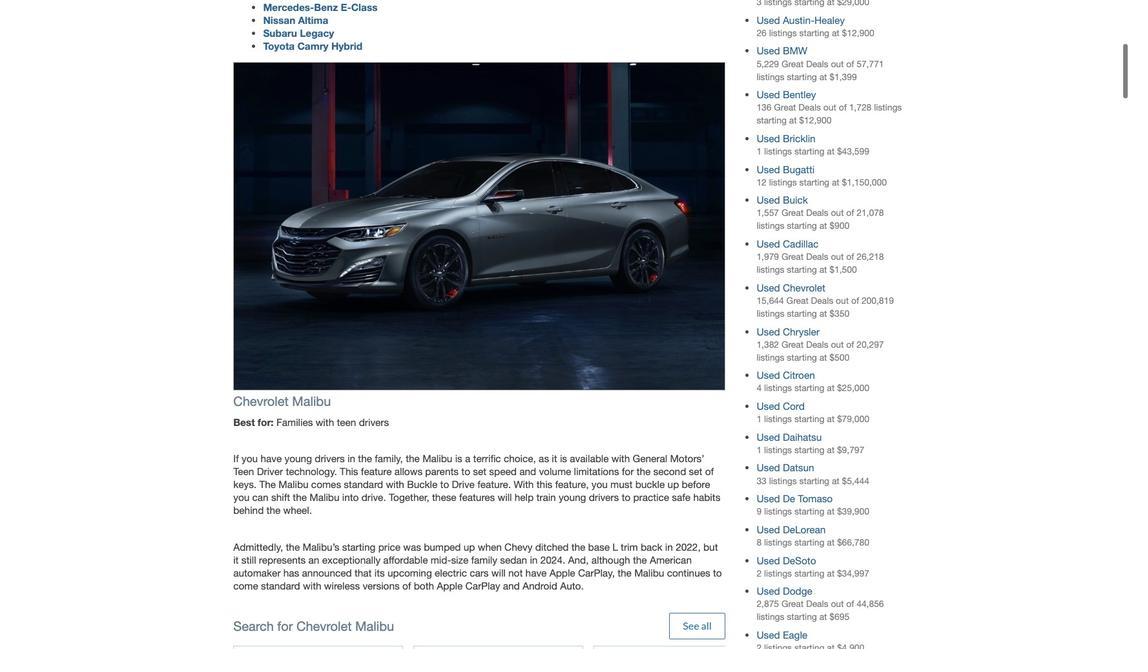 Task type: describe. For each thing, give the bounding box(es) containing it.
feature.
[[478, 478, 511, 490]]

malibu up shift
[[279, 478, 309, 490]]

at inside the used citroen 4 listings starting at $25,000
[[828, 382, 835, 393]]

0 vertical spatial apple
[[550, 566, 576, 578]]

great for bentley
[[775, 102, 797, 112]]

for inside if you have young drivers in the family, the malibu is a terrific choice, as it is available with general motors' teen driver technology. this feature allows parents to set speed and volume limitations for the second set of keys. the malibu comes standard with buckle to drive feature. with this feature, you must buckle up before you can shift the malibu into drive. together, these features will help train young drivers to practice safe habits behind the wheel.
[[622, 465, 634, 477]]

malibu up parents
[[423, 452, 453, 464]]

1 horizontal spatial chevrolet
[[297, 618, 352, 633]]

2 vertical spatial in
[[530, 553, 538, 565]]

used for used cord 1 listings starting at $79,000
[[757, 400, 781, 411]]

starting inside 1,979 great deals out of 26,218 listings starting at
[[788, 264, 818, 274]]

2023 chevrolet malibu ls fleet fwd image
[[414, 646, 583, 649]]

of for used chevrolet
[[852, 295, 860, 305]]

citroen
[[783, 369, 816, 380]]

listings inside "15,644 great deals out of 200,819 listings starting at"
[[757, 308, 785, 318]]

great for chrysler
[[782, 338, 804, 349]]

automaker
[[233, 566, 281, 578]]

great for dodge
[[782, 598, 804, 609]]

bentley
[[783, 88, 817, 100]]

used desoto link
[[757, 554, 817, 565]]

$5,444
[[843, 475, 870, 485]]

with inside admittedly, the malibu's starting price was bumped up when chevy ditched the base l trim back in 2022, but it still represents an exceptionally affordable mid-size family sedan in 2024. and, although the american automaker has announced that its upcoming electric cars will not have apple carplay, the malibu continues to come standard with wireless versions of both apple carplay and android auto.
[[303, 579, 322, 591]]

starting inside "used bugatti 12 listings starting at $1,150,000"
[[800, 176, 830, 187]]

great for chevrolet
[[787, 295, 809, 305]]

up inside admittedly, the malibu's starting price was bumped up when chevy ditched the base l trim back in 2022, but it still represents an exceptionally affordable mid-size family sedan in 2024. and, although the american automaker has announced that its upcoming electric cars will not have apple carplay, the malibu continues to come standard with wireless versions of both apple carplay and android auto.
[[464, 540, 475, 552]]

healey
[[815, 13, 846, 25]]

at inside "1,557 great deals out of 21,078 listings starting at"
[[820, 220, 828, 230]]

used eagle link
[[757, 628, 808, 640]]

the down trim
[[633, 553, 647, 565]]

deals for used bentley
[[799, 102, 822, 112]]

malibu up best for: families with teen drivers
[[292, 393, 331, 408]]

terrific
[[474, 452, 501, 464]]

to down must
[[622, 491, 631, 503]]

the up allows on the left bottom
[[406, 452, 420, 464]]

used bugatti link
[[757, 163, 815, 174]]

listings inside the used citroen 4 listings starting at $25,000
[[765, 382, 793, 393]]

bricklin
[[783, 132, 816, 143]]

buckle
[[636, 478, 665, 490]]

choice,
[[504, 452, 536, 464]]

deals for used chrysler
[[807, 338, 829, 349]]

best
[[233, 416, 255, 427]]

its
[[375, 566, 385, 578]]

habits
[[694, 491, 721, 503]]

used daihatsu 1 listings starting at $9,797
[[757, 430, 865, 454]]

used bugatti 12 listings starting at $1,150,000
[[757, 163, 888, 187]]

size
[[451, 553, 469, 565]]

33
[[757, 475, 767, 485]]

used for used delorean 8 listings starting at $66,780
[[757, 523, 781, 535]]

nissan altima link
[[263, 13, 329, 25]]

$1,150,000
[[843, 176, 888, 187]]

price
[[379, 540, 401, 552]]

up inside if you have young drivers in the family, the malibu is a terrific choice, as it is available with general motors' teen driver technology. this feature allows parents to set speed and volume limitations for the second set of keys. the malibu comes standard with buckle to drive feature. with this feature, you must buckle up before you can shift the malibu into drive. together, these features will help train young drivers to practice safe habits behind the wheel.
[[668, 478, 680, 490]]

deals for used chevrolet
[[812, 295, 834, 305]]

8
[[757, 536, 762, 547]]

standard inside admittedly, the malibu's starting price was bumped up when chevy ditched the base l trim back in 2022, but it still represents an exceptionally affordable mid-size family sedan in 2024. and, although the american automaker has announced that its upcoming electric cars will not have apple carplay, the malibu continues to come standard with wireless versions of both apple carplay and android auto.
[[261, 579, 300, 591]]

used datsun 33 listings starting at $5,444
[[757, 461, 870, 485]]

mercedes-
[[263, 0, 314, 12]]

used for used desoto 2 listings starting at $34,997
[[757, 554, 781, 565]]

used chevrolet link
[[757, 281, 826, 293]]

used buick
[[757, 194, 808, 205]]

1 horizontal spatial drivers
[[359, 416, 389, 427]]

2,875
[[757, 598, 780, 609]]

listings inside used cord 1 listings starting at $79,000
[[765, 413, 793, 423]]

used for used dodge
[[757, 585, 781, 596]]

the down although
[[618, 566, 632, 578]]

listings inside "1,557 great deals out of 21,078 listings starting at"
[[757, 220, 785, 230]]

standard inside if you have young drivers in the family, the malibu is a terrific choice, as it is available with general motors' teen driver technology. this feature allows parents to set speed and volume limitations for the second set of keys. the malibu comes standard with buckle to drive feature. with this feature, you must buckle up before you can shift the malibu into drive. together, these features will help train young drivers to practice safe habits behind the wheel.
[[344, 478, 383, 490]]

listings inside "used bugatti 12 listings starting at $1,150,000"
[[770, 176, 798, 187]]

the down shift
[[267, 504, 281, 515]]

electric
[[435, 566, 467, 578]]

1 for used daihatsu
[[757, 444, 762, 454]]

starting inside admittedly, the malibu's starting price was bumped up when chevy ditched the base l trim back in 2022, but it still represents an exceptionally affordable mid-size family sedan in 2024. and, although the american automaker has announced that its upcoming electric cars will not have apple carplay, the malibu continues to come standard with wireless versions of both apple carplay and android auto.
[[342, 540, 376, 552]]

2,875 great deals out of 44,856 listings starting at
[[757, 598, 885, 621]]

upcoming
[[388, 566, 432, 578]]

2 set from the left
[[689, 465, 703, 477]]

at inside the "5,229 great deals out of 57,771 listings starting at"
[[820, 71, 828, 81]]

listings inside 1,979 great deals out of 26,218 listings starting at
[[757, 264, 785, 274]]

and inside admittedly, the malibu's starting price was bumped up when chevy ditched the base l trim back in 2022, but it still represents an exceptionally affordable mid-size family sedan in 2024. and, although the american automaker has announced that its upcoming electric cars will not have apple carplay, the malibu continues to come standard with wireless versions of both apple carplay and android auto.
[[503, 579, 520, 591]]

trim
[[621, 540, 638, 552]]

$900
[[830, 220, 850, 230]]

malibu inside admittedly, the malibu's starting price was bumped up when chevy ditched the base l trim back in 2022, but it still represents an exceptionally affordable mid-size family sedan in 2024. and, although the american automaker has announced that its upcoming electric cars will not have apple carplay, the malibu continues to come standard with wireless versions of both apple carplay and android auto.
[[635, 566, 665, 578]]

although
[[592, 553, 631, 565]]

2 is from the left
[[560, 452, 568, 464]]

of inside if you have young drivers in the family, the malibu is a terrific choice, as it is available with general motors' teen driver technology. this feature allows parents to set speed and volume limitations for the second set of keys. the malibu comes standard with buckle to drive feature. with this feature, you must buckle up before you can shift the malibu into drive. together, these features will help train young drivers to practice safe habits behind the wheel.
[[706, 465, 714, 477]]

used austin-healey 26 listings starting at $12,900
[[757, 13, 875, 37]]

continues
[[668, 566, 711, 578]]

0 horizontal spatial apple
[[437, 579, 463, 591]]

at inside "used bugatti 12 listings starting at $1,150,000"
[[833, 176, 840, 187]]

bugatti
[[783, 163, 815, 174]]

admittedly,
[[233, 540, 283, 552]]

at inside 1,979 great deals out of 26,218 listings starting at
[[820, 264, 828, 274]]

the down the general
[[637, 465, 651, 477]]

help
[[515, 491, 534, 503]]

will inside if you have young drivers in the family, the malibu is a terrific choice, as it is available with general motors' teen driver technology. this feature allows parents to set speed and volume limitations for the second set of keys. the malibu comes standard with buckle to drive feature. with this feature, you must buckle up before you can shift the malibu into drive. together, these features will help train young drivers to practice safe habits behind the wheel.
[[498, 491, 512, 503]]

of for used cadillac
[[847, 251, 855, 261]]

of for used bmw
[[847, 58, 855, 68]]

57,771
[[857, 58, 885, 68]]

keys.
[[233, 478, 257, 490]]

listings inside used desoto 2 listings starting at $34,997
[[765, 567, 793, 578]]

still
[[242, 553, 256, 565]]

at inside used delorean 8 listings starting at $66,780
[[828, 536, 835, 547]]

buckle
[[407, 478, 438, 490]]

$1,399
[[830, 71, 858, 81]]

malibu down versions
[[356, 618, 394, 633]]

datsun
[[783, 461, 815, 473]]

listings inside used de tomaso 9 listings starting at $39,900
[[765, 506, 793, 516]]

$39,900
[[838, 506, 870, 516]]

general
[[633, 452, 668, 464]]

into
[[342, 491, 359, 503]]

used bmw link
[[757, 44, 808, 56]]

listings inside used daihatsu 1 listings starting at $9,797
[[765, 444, 793, 454]]

that
[[355, 566, 372, 578]]

0 vertical spatial young
[[285, 452, 312, 464]]

a
[[465, 452, 471, 464]]

starting inside 136 great deals out of 1,728 listings starting at
[[757, 115, 787, 125]]

used delorean link
[[757, 523, 826, 535]]

the
[[259, 478, 276, 490]]

all
[[702, 619, 712, 631]]

out for cadillac
[[832, 251, 845, 261]]

in inside if you have young drivers in the family, the malibu is a terrific choice, as it is available with general motors' teen driver technology. this feature allows parents to set speed and volume limitations for the second set of keys. the malibu comes standard with buckle to drive feature. with this feature, you must buckle up before you can shift the malibu into drive. together, these features will help train young drivers to practice safe habits behind the wheel.
[[348, 452, 356, 464]]

represents
[[259, 553, 306, 565]]

out for bmw
[[832, 58, 845, 68]]

used for used austin-healey 26 listings starting at $12,900
[[757, 13, 781, 25]]

listings inside used bricklin 1 listings starting at $43,599
[[765, 145, 793, 156]]

used chrysler link
[[757, 325, 820, 337]]

great for cadillac
[[782, 251, 804, 261]]

starting inside "1,557 great deals out of 21,078 listings starting at"
[[788, 220, 818, 230]]

drive
[[452, 478, 475, 490]]

used dodge link
[[757, 585, 813, 596]]

0 horizontal spatial chevrolet
[[233, 393, 289, 408]]

listings inside 2,875 great deals out of 44,856 listings starting at
[[757, 611, 785, 621]]

1 vertical spatial in
[[666, 540, 673, 552]]

1 set from the left
[[473, 465, 487, 477]]

of for used buick
[[847, 207, 855, 217]]

to up 'these'
[[441, 478, 449, 490]]

both
[[414, 579, 434, 591]]

2 vertical spatial drivers
[[589, 491, 619, 503]]

teen
[[233, 465, 254, 477]]

starting inside used cord 1 listings starting at $79,000
[[795, 413, 825, 423]]

1,382 great deals out of 20,297 listings starting at
[[757, 338, 885, 362]]

listings inside the 1,382 great deals out of 20,297 listings starting at
[[757, 351, 785, 362]]

starting inside "15,644 great deals out of 200,819 listings starting at"
[[788, 308, 818, 318]]

at inside "used austin-healey 26 listings starting at $12,900"
[[833, 27, 840, 37]]

at inside used cord 1 listings starting at $79,000
[[828, 413, 835, 423]]

starting inside used daihatsu 1 listings starting at $9,797
[[795, 444, 825, 454]]

listings inside 136 great deals out of 1,728 listings starting at
[[875, 102, 903, 112]]

used cadillac
[[757, 237, 819, 249]]

has
[[284, 566, 300, 578]]

chrysler
[[783, 325, 820, 337]]

$12,900 inside "used austin-healey 26 listings starting at $12,900"
[[843, 27, 875, 37]]

0 horizontal spatial $12,900
[[800, 115, 832, 125]]

starting inside used delorean 8 listings starting at $66,780
[[795, 536, 825, 547]]

mercedes-benz e-class nissan altima subaru legacy toyota camry hybrid
[[263, 0, 378, 51]]

of for used bentley
[[840, 102, 847, 112]]

parents
[[426, 465, 459, 477]]

1 vertical spatial for
[[278, 618, 293, 633]]

the up "and,"
[[572, 540, 586, 552]]

versions
[[363, 579, 400, 591]]

used for used bentley
[[757, 88, 781, 100]]

used bricklin 1 listings starting at $43,599
[[757, 132, 870, 156]]

speed
[[490, 465, 517, 477]]

starting inside used datsun 33 listings starting at $5,444
[[800, 475, 830, 485]]

eagle
[[783, 628, 808, 640]]

driver
[[257, 465, 283, 477]]

was
[[403, 540, 421, 552]]

deals for used buick
[[807, 207, 829, 217]]

1,382
[[757, 338, 780, 349]]

available
[[570, 452, 609, 464]]

announced
[[302, 566, 352, 578]]

listings inside used datsun 33 listings starting at $5,444
[[770, 475, 798, 485]]

to down a
[[462, 465, 471, 477]]

2 2023 chevrolet malibu lt with 1lt fwd image from the left
[[595, 646, 764, 649]]

bumped
[[424, 540, 461, 552]]

out for dodge
[[832, 598, 845, 609]]

used dodge
[[757, 585, 813, 596]]



Task type: locate. For each thing, give the bounding box(es) containing it.
15 used from the top
[[757, 523, 781, 535]]

1 for used bricklin
[[757, 145, 762, 156]]

great down the "used bentley" "link"
[[775, 102, 797, 112]]

android
[[523, 579, 558, 591]]

it inside admittedly, the malibu's starting price was bumped up when chevy ditched the base l trim back in 2022, but it still represents an exceptionally affordable mid-size family sedan in 2024. and, although the american automaker has announced that its upcoming electric cars will not have apple carplay, the malibu continues to come standard with wireless versions of both apple carplay and android auto.
[[233, 553, 239, 565]]

0 vertical spatial $12,900
[[843, 27, 875, 37]]

0 vertical spatial and
[[520, 465, 537, 477]]

starting up daihatsu
[[795, 413, 825, 423]]

with down allows on the left bottom
[[386, 478, 405, 490]]

malibu down american
[[635, 566, 665, 578]]

hybrid
[[332, 39, 363, 51]]

deals inside 136 great deals out of 1,728 listings starting at
[[799, 102, 822, 112]]

$43,599
[[838, 145, 870, 156]]

of inside the "5,229 great deals out of 57,771 listings starting at"
[[847, 58, 855, 68]]

listings down used citroen "link"
[[765, 382, 793, 393]]

cadillac
[[783, 237, 819, 249]]

2 used from the top
[[757, 44, 781, 56]]

1 vertical spatial you
[[592, 478, 608, 490]]

1 vertical spatial will
[[492, 566, 506, 578]]

1 vertical spatial have
[[526, 566, 547, 578]]

of up $900
[[847, 207, 855, 217]]

17 used from the top
[[757, 585, 781, 596]]

$1,500
[[830, 264, 858, 274]]

of inside admittedly, the malibu's starting price was bumped up when chevy ditched the base l trim back in 2022, but it still represents an exceptionally affordable mid-size family sedan in 2024. and, although the american automaker has announced that its upcoming electric cars will not have apple carplay, the malibu continues to come standard with wireless versions of both apple carplay and android auto.
[[403, 579, 411, 591]]

used inside used cord 1 listings starting at $79,000
[[757, 400, 781, 411]]

0 horizontal spatial set
[[473, 465, 487, 477]]

out up $900
[[832, 207, 845, 217]]

at left $9,797
[[828, 444, 835, 454]]

listings down used delorean 'link'
[[765, 536, 793, 547]]

at left $34,997
[[828, 567, 835, 578]]

malibu down comes
[[310, 491, 340, 503]]

standard
[[344, 478, 383, 490], [261, 579, 300, 591]]

8 used from the top
[[757, 281, 781, 293]]

1 used from the top
[[757, 13, 781, 25]]

$12,900
[[843, 27, 875, 37], [800, 115, 832, 125]]

16 used from the top
[[757, 554, 781, 565]]

will down feature. on the left
[[498, 491, 512, 503]]

families
[[277, 416, 313, 427]]

deals inside "15,644 great deals out of 200,819 listings starting at"
[[812, 295, 834, 305]]

deals down bentley
[[799, 102, 822, 112]]

2 vertical spatial chevrolet
[[297, 618, 352, 633]]

10 used from the top
[[757, 369, 781, 380]]

at inside "15,644 great deals out of 200,819 listings starting at"
[[820, 308, 828, 318]]

deals for used cadillac
[[807, 251, 829, 261]]

1 vertical spatial chevrolet
[[233, 393, 289, 408]]

0 vertical spatial you
[[242, 452, 258, 464]]

at left $5,444
[[833, 475, 840, 485]]

0 horizontal spatial drivers
[[315, 452, 345, 464]]

at left the $1,150,000
[[833, 176, 840, 187]]

used cord link
[[757, 400, 805, 411]]

0 vertical spatial drivers
[[359, 416, 389, 427]]

great inside the 1,382 great deals out of 20,297 listings starting at
[[782, 338, 804, 349]]

used for used citroen 4 listings starting at $25,000
[[757, 369, 781, 380]]

listings down 2,875
[[757, 611, 785, 621]]

have up driver
[[261, 452, 282, 464]]

with left the teen
[[316, 416, 334, 427]]

austin-
[[783, 13, 815, 25]]

1 vertical spatial and
[[503, 579, 520, 591]]

listings down "used bugatti" link
[[770, 176, 798, 187]]

0 horizontal spatial it
[[233, 553, 239, 565]]

not
[[509, 566, 523, 578]]

at left $25,000
[[828, 382, 835, 393]]

of inside 136 great deals out of 1,728 listings starting at
[[840, 102, 847, 112]]

used inside used desoto 2 listings starting at $34,997
[[757, 554, 781, 565]]

in
[[348, 452, 356, 464], [666, 540, 673, 552], [530, 553, 538, 565]]

deals inside the "5,229 great deals out of 57,771 listings starting at"
[[807, 58, 829, 68]]

if you have young drivers in the family, the malibu is a terrific choice, as it is available with general motors' teen driver technology. this feature allows parents to set speed and volume limitations for the second set of keys. the malibu comes standard with buckle to drive feature. with this feature, you must buckle up before you can shift the malibu into drive. together, these features will help train young drivers to practice safe habits behind the wheel.
[[233, 452, 721, 515]]

chevrolet
[[783, 281, 826, 293], [233, 393, 289, 408], [297, 618, 352, 633]]

malibu
[[292, 393, 331, 408], [423, 452, 453, 464], [279, 478, 309, 490], [310, 491, 340, 503], [635, 566, 665, 578], [356, 618, 394, 633]]

of inside 1,979 great deals out of 26,218 listings starting at
[[847, 251, 855, 261]]

out
[[832, 58, 845, 68], [824, 102, 837, 112], [832, 207, 845, 217], [832, 251, 845, 261], [837, 295, 849, 305], [832, 338, 845, 349], [832, 598, 845, 609]]

1 down used bricklin link
[[757, 145, 762, 156]]

together,
[[389, 491, 430, 503]]

of inside 2,875 great deals out of 44,856 listings starting at
[[847, 598, 855, 609]]

with
[[514, 478, 534, 490]]

0 horizontal spatial is
[[455, 452, 463, 464]]

these
[[432, 491, 457, 503]]

used inside used datsun 33 listings starting at $5,444
[[757, 461, 781, 473]]

listings down 1,557
[[757, 220, 785, 230]]

1 down used cord link
[[757, 413, 762, 423]]

0 horizontal spatial standard
[[261, 579, 300, 591]]

12
[[757, 176, 767, 187]]

starting inside used bricklin 1 listings starting at $43,599
[[795, 145, 825, 156]]

0 vertical spatial have
[[261, 452, 282, 464]]

exceptionally
[[322, 553, 381, 565]]

1 vertical spatial it
[[233, 553, 239, 565]]

deals inside the 1,382 great deals out of 20,297 listings starting at
[[807, 338, 829, 349]]

1 vertical spatial apple
[[437, 579, 463, 591]]

deals down bmw
[[807, 58, 829, 68]]

21,078
[[857, 207, 885, 217]]

chevrolet malibu
[[233, 393, 331, 408]]

4 used from the top
[[757, 132, 781, 143]]

out up $1,399
[[832, 58, 845, 68]]

0 horizontal spatial for
[[278, 618, 293, 633]]

used chrysler
[[757, 325, 820, 337]]

out for chevrolet
[[837, 295, 849, 305]]

starting inside the "5,229 great deals out of 57,771 listings starting at"
[[788, 71, 818, 81]]

used up 1,557
[[757, 194, 781, 205]]

used inside used delorean 8 listings starting at $66,780
[[757, 523, 781, 535]]

search for chevrolet malibu
[[233, 618, 394, 633]]

listings inside the "5,229 great deals out of 57,771 listings starting at"
[[757, 71, 785, 81]]

1 vertical spatial drivers
[[315, 452, 345, 464]]

great for buick
[[782, 207, 804, 217]]

0 vertical spatial for
[[622, 465, 634, 477]]

listings up used bmw link
[[770, 27, 798, 37]]

listings inside "used austin-healey 26 listings starting at $12,900"
[[770, 27, 798, 37]]

this
[[537, 478, 553, 490]]

up up size
[[464, 540, 475, 552]]

0 horizontal spatial in
[[348, 452, 356, 464]]

out for buick
[[832, 207, 845, 217]]

chevrolet up "15,644 great deals out of 200,819 listings starting at"
[[783, 281, 826, 293]]

9
[[757, 506, 762, 516]]

great inside the "5,229 great deals out of 57,771 listings starting at"
[[782, 58, 804, 68]]

6 used from the top
[[757, 194, 781, 205]]

used datsun link
[[757, 461, 815, 473]]

feature,
[[556, 478, 589, 490]]

out inside 136 great deals out of 1,728 listings starting at
[[824, 102, 837, 112]]

apple down electric
[[437, 579, 463, 591]]

used up 4
[[757, 369, 781, 380]]

18 used from the top
[[757, 628, 781, 640]]

used for used datsun 33 listings starting at $5,444
[[757, 461, 781, 473]]

used up '5,229'
[[757, 44, 781, 56]]

at down tomaso
[[828, 506, 835, 516]]

used left bricklin
[[757, 132, 781, 143]]

starting down desoto
[[795, 567, 825, 578]]

auto.
[[561, 579, 584, 591]]

delorean
[[783, 523, 826, 535]]

at left $79,000 in the right of the page
[[828, 413, 835, 423]]

allows
[[395, 465, 423, 477]]

of up $500
[[847, 338, 855, 349]]

when
[[478, 540, 502, 552]]

1 1 from the top
[[757, 145, 762, 156]]

drivers right the teen
[[359, 416, 389, 427]]

at inside 136 great deals out of 1,728 listings starting at
[[790, 115, 797, 125]]

used up 33
[[757, 461, 781, 473]]

11 used from the top
[[757, 400, 781, 411]]

used for used chevrolet
[[757, 281, 781, 293]]

used up 1,979
[[757, 237, 781, 249]]

starting inside the used citroen 4 listings starting at $25,000
[[795, 382, 825, 393]]

used for used chrysler
[[757, 325, 781, 337]]

mercedes-benz e-class link
[[263, 0, 378, 12]]

at
[[833, 27, 840, 37], [820, 71, 828, 81], [790, 115, 797, 125], [828, 145, 835, 156], [833, 176, 840, 187], [820, 220, 828, 230], [820, 264, 828, 274], [820, 308, 828, 318], [820, 351, 828, 362], [828, 382, 835, 393], [828, 413, 835, 423], [828, 444, 835, 454], [833, 475, 840, 485], [828, 506, 835, 516], [828, 536, 835, 547], [828, 567, 835, 578], [820, 611, 828, 621]]

great inside "15,644 great deals out of 200,819 listings starting at"
[[787, 295, 809, 305]]

used inside used daihatsu 1 listings starting at $9,797
[[757, 430, 781, 442]]

starting down daihatsu
[[795, 444, 825, 454]]

motors'
[[671, 452, 705, 464]]

listings down used bricklin link
[[765, 145, 793, 156]]

desoto
[[783, 554, 817, 565]]

starting inside 2,875 great deals out of 44,856 listings starting at
[[788, 611, 818, 621]]

used inside "used austin-healey 26 listings starting at $12,900"
[[757, 13, 781, 25]]

used left eagle
[[757, 628, 781, 640]]

26,218
[[857, 251, 885, 261]]

7 used from the top
[[757, 237, 781, 249]]

$34,997
[[838, 567, 870, 578]]

0 horizontal spatial 2023 chevrolet malibu lt with 1lt fwd image
[[234, 646, 403, 649]]

the up represents
[[286, 540, 300, 552]]

1 horizontal spatial is
[[560, 452, 568, 464]]

used for used buick
[[757, 194, 781, 205]]

$12,900 up used bricklin 1 listings starting at $43,599
[[800, 115, 832, 125]]

out inside "15,644 great deals out of 200,819 listings starting at"
[[837, 295, 849, 305]]

young down feature,
[[559, 491, 587, 503]]

0 vertical spatial standard
[[344, 478, 383, 490]]

2023 chevrolet malibu lt with 1lt fwd image
[[234, 646, 403, 649], [595, 646, 764, 649]]

apple
[[550, 566, 576, 578], [437, 579, 463, 591]]

starting inside used de tomaso 9 listings starting at $39,900
[[795, 506, 825, 516]]

14 used from the top
[[757, 492, 781, 504]]

of for used chrysler
[[847, 338, 855, 349]]

at inside used datsun 33 listings starting at $5,444
[[833, 475, 840, 485]]

of up $1,399
[[847, 58, 855, 68]]

5 used from the top
[[757, 163, 781, 174]]

safe
[[672, 491, 691, 503]]

and inside if you have young drivers in the family, the malibu is a terrific choice, as it is available with general motors' teen driver technology. this feature allows parents to set speed and volume limitations for the second set of keys. the malibu comes standard with buckle to drive feature. with this feature, you must buckle up before you can shift the malibu into drive. together, these features will help train young drivers to practice safe habits behind the wheel.
[[520, 465, 537, 477]]

starting down used austin-healey link
[[800, 27, 830, 37]]

0 vertical spatial chevrolet
[[783, 281, 826, 293]]

at inside used daihatsu 1 listings starting at $9,797
[[828, 444, 835, 454]]

1 horizontal spatial in
[[530, 553, 538, 565]]

and down not
[[503, 579, 520, 591]]

starting down the 136
[[757, 115, 787, 125]]

used for used de tomaso 9 listings starting at $39,900
[[757, 492, 781, 504]]

2024 chevrolet malibu image
[[233, 61, 726, 390]]

great inside 1,979 great deals out of 26,218 listings starting at
[[782, 251, 804, 261]]

used bentley
[[757, 88, 817, 100]]

used inside used bricklin 1 listings starting at $43,599
[[757, 132, 781, 143]]

set up before
[[689, 465, 703, 477]]

starting up bentley
[[788, 71, 818, 81]]

2 horizontal spatial chevrolet
[[783, 281, 826, 293]]

starting inside "used austin-healey 26 listings starting at $12,900"
[[800, 27, 830, 37]]

deals inside 2,875 great deals out of 44,856 listings starting at
[[807, 598, 829, 609]]

of up the $1,500
[[847, 251, 855, 261]]

used for used bricklin 1 listings starting at $43,599
[[757, 132, 781, 143]]

you right "if"
[[242, 452, 258, 464]]

1,728
[[850, 102, 872, 112]]

1 horizontal spatial have
[[526, 566, 547, 578]]

deals for used bmw
[[807, 58, 829, 68]]

for:
[[258, 416, 274, 427]]

2 1 from the top
[[757, 413, 762, 423]]

out inside 1,979 great deals out of 26,218 listings starting at
[[832, 251, 845, 261]]

used austin-healey link
[[757, 13, 846, 25]]

1 inside used bricklin 1 listings starting at $43,599
[[757, 145, 762, 156]]

used for used bmw
[[757, 44, 781, 56]]

great inside 2,875 great deals out of 44,856 listings starting at
[[782, 598, 804, 609]]

0 vertical spatial up
[[668, 478, 680, 490]]

you down keys.
[[233, 491, 250, 503]]

used inside "used bugatti 12 listings starting at $1,150,000"
[[757, 163, 781, 174]]

2023 chevrolet malibu lt with 1lt fwd image down search for chevrolet malibu at the left of page
[[234, 646, 403, 649]]

in up american
[[666, 540, 673, 552]]

$66,780
[[838, 536, 870, 547]]

1 vertical spatial young
[[559, 491, 587, 503]]

1 inside used daihatsu 1 listings starting at $9,797
[[757, 444, 762, 454]]

subaru
[[263, 26, 297, 38]]

1 horizontal spatial set
[[689, 465, 703, 477]]

1 horizontal spatial apple
[[550, 566, 576, 578]]

1 horizontal spatial up
[[668, 478, 680, 490]]

used inside used de tomaso 9 listings starting at $39,900
[[757, 492, 781, 504]]

1 horizontal spatial it
[[552, 452, 558, 464]]

of inside "1,557 great deals out of 21,078 listings starting at"
[[847, 207, 855, 217]]

used cord 1 listings starting at $79,000
[[757, 400, 870, 423]]

of down upcoming
[[403, 579, 411, 591]]

1,979
[[757, 251, 780, 261]]

out inside the 1,382 great deals out of 20,297 listings starting at
[[832, 338, 845, 349]]

train
[[537, 491, 556, 503]]

1 vertical spatial up
[[464, 540, 475, 552]]

13 used from the top
[[757, 461, 781, 473]]

starting
[[800, 27, 830, 37], [788, 71, 818, 81], [757, 115, 787, 125], [795, 145, 825, 156], [800, 176, 830, 187], [788, 220, 818, 230], [788, 264, 818, 274], [788, 308, 818, 318], [788, 351, 818, 362], [795, 382, 825, 393], [795, 413, 825, 423], [795, 444, 825, 454], [800, 475, 830, 485], [795, 506, 825, 516], [795, 536, 825, 547], [342, 540, 376, 552], [795, 567, 825, 578], [788, 611, 818, 621]]

0 vertical spatial in
[[348, 452, 356, 464]]

12 used from the top
[[757, 430, 781, 442]]

0 horizontal spatial up
[[464, 540, 475, 552]]

used for used eagle
[[757, 628, 781, 640]]

listings down '5,229'
[[757, 71, 785, 81]]

used up the 9
[[757, 492, 781, 504]]

the up feature
[[358, 452, 372, 464]]

2 vertical spatial 1
[[757, 444, 762, 454]]

the up wheel.
[[293, 491, 307, 503]]

1 2023 chevrolet malibu lt with 1lt fwd image from the left
[[234, 646, 403, 649]]

up
[[668, 478, 680, 490], [464, 540, 475, 552]]

of up '$695'
[[847, 598, 855, 609]]

9 used from the top
[[757, 325, 781, 337]]

used cadillac link
[[757, 237, 819, 249]]

chevrolet up for:
[[233, 393, 289, 408]]

0 horizontal spatial have
[[261, 452, 282, 464]]

great down bmw
[[782, 58, 804, 68]]

great down buick
[[782, 207, 804, 217]]

drive.
[[362, 491, 386, 503]]

used bentley link
[[757, 88, 817, 100]]

to inside admittedly, the malibu's starting price was bumped up when chevy ditched the base l trim back in 2022, but it still represents an exceptionally affordable mid-size family sedan in 2024. and, although the american automaker has announced that its upcoming electric cars will not have apple carplay, the malibu continues to come standard with wireless versions of both apple carplay and android auto.
[[714, 566, 722, 578]]

out left 1,728
[[824, 102, 837, 112]]

have inside admittedly, the malibu's starting price was bumped up when chevy ditched the base l trim back in 2022, but it still represents an exceptionally affordable mid-size family sedan in 2024. and, although the american automaker has announced that its upcoming electric cars will not have apple carplay, the malibu continues to come standard with wireless versions of both apple carplay and android auto.
[[526, 566, 547, 578]]

used for used daihatsu 1 listings starting at $9,797
[[757, 430, 781, 442]]

toyota camry hybrid link
[[263, 39, 363, 51]]

great for bmw
[[782, 58, 804, 68]]

0 vertical spatial will
[[498, 491, 512, 503]]

family
[[472, 553, 498, 565]]

listings down used cord link
[[765, 413, 793, 423]]

deals for used dodge
[[807, 598, 829, 609]]

out for chrysler
[[832, 338, 845, 349]]

an
[[309, 553, 320, 565]]

3 used from the top
[[757, 88, 781, 100]]

used for used cadillac
[[757, 237, 781, 249]]

1 is from the left
[[455, 452, 463, 464]]

out inside the "5,229 great deals out of 57,771 listings starting at"
[[832, 58, 845, 68]]

out for bentley
[[824, 102, 837, 112]]

of inside "15,644 great deals out of 200,819 listings starting at"
[[852, 295, 860, 305]]

1 horizontal spatial standard
[[344, 478, 383, 490]]

at inside used desoto 2 listings starting at $34,997
[[828, 567, 835, 578]]

it right as
[[552, 452, 558, 464]]

mid-
[[431, 553, 451, 565]]

used de tomaso 9 listings starting at $39,900
[[757, 492, 870, 516]]

of left 1,728
[[840, 102, 847, 112]]

used up 1,382
[[757, 325, 781, 337]]

standard down has
[[261, 579, 300, 591]]

drivers down must
[[589, 491, 619, 503]]

1 vertical spatial standard
[[261, 579, 300, 591]]

2 horizontal spatial in
[[666, 540, 673, 552]]

used daihatsu link
[[757, 430, 822, 442]]

starting up tomaso
[[800, 475, 830, 485]]

features
[[460, 491, 495, 503]]

starting down tomaso
[[795, 506, 825, 516]]

used up the 12
[[757, 163, 781, 174]]

1 horizontal spatial $12,900
[[843, 27, 875, 37]]

out up '$350'
[[837, 295, 849, 305]]

nissan
[[263, 13, 296, 25]]

used for used bugatti 12 listings starting at $1,150,000
[[757, 163, 781, 174]]

have inside if you have young drivers in the family, the malibu is a terrific choice, as it is available with general motors' teen driver technology. this feature allows parents to set speed and volume limitations for the second set of keys. the malibu comes standard with buckle to drive feature. with this feature, you must buckle up before you can shift the malibu into drive. together, these features will help train young drivers to practice safe habits behind the wheel.
[[261, 452, 282, 464]]

at inside 2,875 great deals out of 44,856 listings starting at
[[820, 611, 828, 621]]

before
[[682, 478, 711, 490]]

3 1 from the top
[[757, 444, 762, 454]]

sedan
[[500, 553, 528, 565]]

out up the $1,500
[[832, 251, 845, 261]]

family,
[[375, 452, 403, 464]]

of inside the 1,382 great deals out of 20,297 listings starting at
[[847, 338, 855, 349]]

of left 200,819 on the right top of the page
[[852, 295, 860, 305]]

$12,900 down the "healey"
[[843, 27, 875, 37]]

44,856
[[857, 598, 885, 609]]

starting inside used desoto 2 listings starting at $34,997
[[795, 567, 825, 578]]

1 vertical spatial $12,900
[[800, 115, 832, 125]]

used inside the used citroen 4 listings starting at $25,000
[[757, 369, 781, 380]]

at inside used bricklin 1 listings starting at $43,599
[[828, 145, 835, 156]]

used up 2,875
[[757, 585, 781, 596]]

1,979 great deals out of 26,218 listings starting at
[[757, 251, 885, 274]]

will inside admittedly, the malibu's starting price was bumped up when chevy ditched the base l trim back in 2022, but it still represents an exceptionally affordable mid-size family sedan in 2024. and, although the american automaker has announced that its upcoming electric cars will not have apple carplay, the malibu continues to come standard with wireless versions of both apple carplay and android auto.
[[492, 566, 506, 578]]

0 vertical spatial 1
[[757, 145, 762, 156]]

listings down used desoto link
[[765, 567, 793, 578]]

deals down buick
[[807, 207, 829, 217]]

out up '$695'
[[832, 598, 845, 609]]

listings down 15,644
[[757, 308, 785, 318]]

wheel.
[[283, 504, 312, 515]]

deals inside "1,557 great deals out of 21,078 listings starting at"
[[807, 207, 829, 217]]

must
[[611, 478, 633, 490]]

1 horizontal spatial 2023 chevrolet malibu lt with 1lt fwd image
[[595, 646, 764, 649]]

2 vertical spatial you
[[233, 491, 250, 503]]

l
[[613, 540, 619, 552]]

1 horizontal spatial young
[[559, 491, 587, 503]]

starting down bricklin
[[795, 145, 825, 156]]

used up the 136
[[757, 88, 781, 100]]

26
[[757, 27, 767, 37]]

you down limitations at the bottom of page
[[592, 478, 608, 490]]

listings down 1,382
[[757, 351, 785, 362]]

at inside used de tomaso 9 listings starting at $39,900
[[828, 506, 835, 516]]

2 horizontal spatial drivers
[[589, 491, 619, 503]]

1 horizontal spatial for
[[622, 465, 634, 477]]

0 horizontal spatial young
[[285, 452, 312, 464]]

with up must
[[612, 452, 630, 464]]

0 vertical spatial it
[[552, 452, 558, 464]]

1 vertical spatial 1
[[757, 413, 762, 423]]

deals inside 1,979 great deals out of 26,218 listings starting at
[[807, 251, 829, 261]]

great down dodge
[[782, 598, 804, 609]]

set down terrific
[[473, 465, 487, 477]]

it inside if you have young drivers in the family, the malibu is a terrific choice, as it is available with general motors' teen driver technology. this feature allows parents to set speed and volume limitations for the second set of keys. the malibu comes standard with buckle to drive feature. with this feature, you must buckle up before you can shift the malibu into drive. together, these features will help train young drivers to practice safe habits behind the wheel.
[[552, 452, 558, 464]]

out inside "1,557 great deals out of 21,078 listings starting at"
[[832, 207, 845, 217]]

great inside 136 great deals out of 1,728 listings starting at
[[775, 102, 797, 112]]

listings inside used delorean 8 listings starting at $66,780
[[765, 536, 793, 547]]

young up technology.
[[285, 452, 312, 464]]

back
[[641, 540, 663, 552]]

of for used dodge
[[847, 598, 855, 609]]

1 for used cord
[[757, 413, 762, 423]]

used citroen 4 listings starting at $25,000
[[757, 369, 870, 393]]

buick
[[783, 194, 808, 205]]

at inside the 1,382 great deals out of 20,297 listings starting at
[[820, 351, 828, 362]]

starting inside the 1,382 great deals out of 20,297 listings starting at
[[788, 351, 818, 362]]



Task type: vqa. For each thing, say whether or not it's contained in the screenshot.
Leather on the top left of page
no



